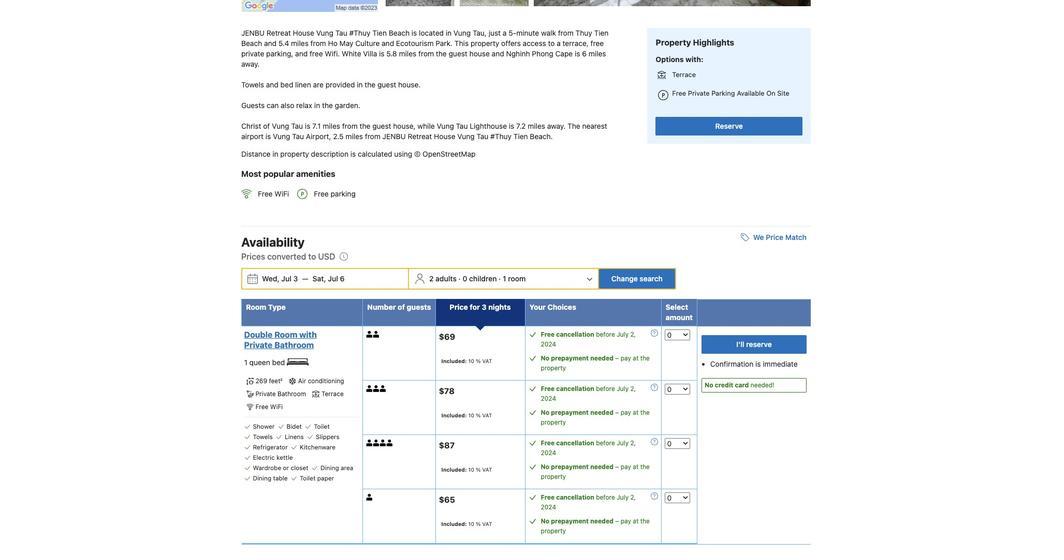 Task type: locate. For each thing, give the bounding box(es) containing it.
retreat
[[267, 29, 291, 37], [408, 132, 432, 141]]

0 vertical spatial 6
[[582, 49, 587, 58]]

and right parking,
[[295, 49, 308, 58]]

0 vertical spatial free
[[591, 39, 604, 48]]

room left type
[[246, 303, 266, 312]]

available
[[737, 89, 765, 97]]

– for $87
[[616, 464, 619, 472]]

1 horizontal spatial terrace
[[673, 70, 696, 79]]

3 % from the top
[[476, 467, 481, 474]]

1 more details on meals and payment options image from the top
[[651, 439, 658, 446]]

2024 for $65
[[541, 504, 556, 512]]

tau,
[[473, 29, 487, 37]]

#thuy down "lighthouse"
[[491, 132, 512, 141]]

1 horizontal spatial beach
[[389, 29, 410, 37]]

house up parking,
[[293, 29, 314, 37]]

4 vat from the top
[[482, 522, 492, 528]]

pay for $78
[[621, 409, 631, 417]]

0 vertical spatial dining
[[321, 465, 339, 472]]

free parking
[[314, 190, 356, 199]]

1 horizontal spatial dining
[[321, 465, 339, 472]]

may
[[340, 39, 354, 48]]

0 vertical spatial price
[[766, 233, 784, 242]]

price left for
[[450, 303, 468, 312]]

a left 5-
[[503, 29, 507, 37]]

room
[[508, 275, 526, 284]]

1 vertical spatial bed
[[272, 359, 285, 367]]

beach up private
[[241, 39, 262, 48]]

6 right sat,
[[340, 275, 345, 284]]

christ
[[241, 122, 261, 131]]

beach
[[389, 29, 410, 37], [241, 39, 262, 48]]

0 horizontal spatial 1
[[244, 359, 248, 367]]

2 more details on meals and payment options image from the top
[[651, 385, 658, 392]]

2 more details on meals and payment options image from the top
[[651, 493, 658, 501]]

4 included: from the top
[[442, 522, 467, 528]]

included: down $87
[[442, 467, 467, 474]]

4 cancellation from the top
[[557, 494, 595, 502]]

1 included: 10 % vat from the top
[[442, 359, 492, 365]]

0 horizontal spatial #thuy
[[349, 29, 371, 37]]

pay
[[621, 355, 631, 363], [621, 409, 631, 417], [621, 464, 631, 472], [621, 518, 631, 526]]

included: 10 % vat down $69
[[442, 359, 492, 365]]

1 vertical spatial more details on meals and payment options image
[[651, 493, 658, 501]]

tau down "lighthouse"
[[477, 132, 489, 141]]

and up the 5.8
[[382, 39, 394, 48]]

we
[[754, 233, 764, 242]]

house
[[293, 29, 314, 37], [434, 132, 456, 141]]

3 for for
[[482, 303, 487, 312]]

1 horizontal spatial 1
[[503, 275, 506, 284]]

1 2024 from the top
[[541, 341, 556, 349]]

before for $87
[[596, 440, 615, 448]]

linen
[[295, 80, 311, 89]]

free wifi down popular
[[258, 190, 289, 199]]

this
[[455, 39, 469, 48]]

to down "walk" at the right of page
[[548, 39, 555, 48]]

0 horizontal spatial price
[[450, 303, 468, 312]]

occupancy image
[[366, 332, 373, 338], [366, 386, 373, 393], [366, 441, 373, 447], [387, 441, 393, 447]]

free left wifi.
[[310, 49, 323, 58]]

1 vertical spatial 1
[[244, 359, 248, 367]]

4 % from the top
[[476, 522, 481, 528]]

1 jul from the left
[[282, 275, 292, 284]]

bed
[[281, 80, 293, 89], [272, 359, 285, 367]]

property inside the jenbu retreat house vung tau #thuy tien beach is located in vung tau, just a 5-minute walk from thuy tien beach and 5.4 miles from ho may culture and ecotourism park. this property offers access to a terrace, free private parking, and free wifi. white villa is 5.8 miles from the guest house and nghinh phong cape is 6 miles away. towels and bed linen are provided in the guest house. guests can also relax in the garden. christ of vung tau is 7.1 miles from the guest house, while vung tau lighthouse is 7.2 miles away. the nearest airport is vung tau airport, 2.5 miles from jenbu retreat house vung tau #thuy tien beach.
[[471, 39, 500, 48]]

no prepayment needed for $65
[[541, 518, 614, 526]]

needed for $87
[[591, 464, 614, 472]]

2 – from the top
[[616, 409, 619, 417]]

to left the usd
[[308, 252, 316, 262]]

slippers
[[316, 434, 340, 441]]

confirmation
[[711, 360, 754, 369]]

airport,
[[306, 132, 331, 141]]

1 queen bed
[[244, 359, 287, 367]]

0 vertical spatial 3
[[294, 275, 298, 284]]

search
[[640, 275, 663, 284]]

0 vertical spatial of
[[263, 122, 270, 131]]

area
[[341, 465, 353, 472]]

private down 'double'
[[244, 341, 273, 350]]

0 vertical spatial bed
[[281, 80, 293, 89]]

price inside dropdown button
[[766, 233, 784, 242]]

10 for $69
[[469, 359, 474, 365]]

openstreetmap
[[423, 150, 476, 159]]

retreat up 5.4
[[267, 29, 291, 37]]

vung up ho
[[316, 29, 334, 37]]

conditioning
[[308, 378, 344, 385]]

2024 for $87
[[541, 450, 556, 458]]

distance
[[241, 150, 271, 159]]

distance in property description is calculated using © openstreetmap
[[241, 150, 476, 159]]

3 10 from the top
[[469, 467, 474, 474]]

0 horizontal spatial room
[[246, 303, 266, 312]]

thuy
[[576, 29, 593, 37]]

269
[[256, 378, 267, 385]]

0 horizontal spatial away.
[[241, 60, 260, 68]]

2 before july 2, 2024 from the top
[[541, 386, 636, 403]]

guests
[[407, 303, 431, 312]]

3 – from the top
[[616, 464, 619, 472]]

1 more details on meals and payment options image from the top
[[651, 330, 658, 337]]

tien right thuy
[[594, 29, 609, 37]]

1 horizontal spatial free
[[591, 39, 604, 48]]

1 left queen on the left of the page
[[244, 359, 248, 367]]

room left with
[[275, 331, 298, 340]]

1 vertical spatial 3
[[482, 303, 487, 312]]

4 needed from the top
[[591, 518, 614, 526]]

1 vertical spatial bathroom
[[278, 391, 306, 398]]

on
[[767, 89, 776, 97]]

1 – from the top
[[616, 355, 619, 363]]

0
[[463, 275, 467, 284]]

adults
[[436, 275, 457, 284]]

before july 2, 2024 for $65
[[541, 494, 636, 512]]

vat for $87
[[482, 467, 492, 474]]

3
[[294, 275, 298, 284], [482, 303, 487, 312]]

2 adults · 0 children · 1 room button
[[410, 270, 597, 289]]

1 vertical spatial house
[[434, 132, 456, 141]]

included: down $69
[[442, 359, 467, 365]]

2 included: 10 % vat from the top
[[442, 413, 492, 419]]

dining for dining table
[[253, 475, 272, 483]]

sat,
[[313, 275, 326, 284]]

2, for $65
[[631, 494, 636, 502]]

paper
[[317, 475, 334, 483]]

$78
[[439, 387, 455, 396]]

bathroom inside the double room with private bathroom
[[275, 341, 314, 350]]

4 free cancellation from the top
[[541, 494, 595, 502]]

1 vat from the top
[[482, 359, 492, 365]]

jenbu up private
[[241, 29, 265, 37]]

0 horizontal spatial 3
[[294, 275, 298, 284]]

before july 2, 2024 for $87
[[541, 440, 636, 458]]

3 2, from the top
[[631, 440, 636, 448]]

more details on meals and payment options image
[[651, 330, 658, 337], [651, 385, 658, 392]]

2 no prepayment needed from the top
[[541, 409, 614, 417]]

– for $65
[[616, 518, 619, 526]]

more details on meals and payment options image
[[651, 439, 658, 446], [651, 493, 658, 501]]

0 vertical spatial bathroom
[[275, 341, 314, 350]]

dining up the paper
[[321, 465, 339, 472]]

1 vertical spatial dining
[[253, 475, 272, 483]]

included: down the $65
[[442, 522, 467, 528]]

guest left house,
[[373, 122, 391, 131]]

1 included: from the top
[[442, 359, 467, 365]]

jul right wed, at left
[[282, 275, 292, 284]]

prepayment for $65
[[551, 518, 589, 526]]

house,
[[393, 122, 416, 131]]

dining down wardrobe
[[253, 475, 272, 483]]

july for $87
[[617, 440, 629, 448]]

1 vertical spatial to
[[308, 252, 316, 262]]

occupancy image
[[373, 332, 380, 338], [373, 386, 380, 393], [380, 386, 387, 393], [373, 441, 380, 447], [380, 441, 387, 447], [366, 495, 373, 502]]

wifi
[[275, 190, 289, 199], [270, 404, 283, 411]]

1 vertical spatial 6
[[340, 275, 345, 284]]

0 vertical spatial room
[[246, 303, 266, 312]]

in up park. on the left top of page
[[446, 29, 452, 37]]

of inside the jenbu retreat house vung tau #thuy tien beach is located in vung tau, just a 5-minute walk from thuy tien beach and 5.4 miles from ho may culture and ecotourism park. this property offers access to a terrace, free private parking, and free wifi. white villa is 5.8 miles from the guest house and nghinh phong cape is 6 miles away. towels and bed linen are provided in the guest house. guests can also relax in the garden. christ of vung tau is 7.1 miles from the guest house, while vung tau lighthouse is 7.2 miles away. the nearest airport is vung tau airport, 2.5 miles from jenbu retreat house vung tau #thuy tien beach.
[[263, 122, 270, 131]]

1 horizontal spatial of
[[398, 303, 405, 312]]

2 prepayment from the top
[[551, 409, 589, 417]]

jul right sat,
[[328, 275, 338, 284]]

2
[[429, 275, 434, 284]]

1 needed from the top
[[591, 355, 614, 363]]

2 needed from the top
[[591, 409, 614, 417]]

guest
[[449, 49, 468, 58], [378, 80, 396, 89], [373, 122, 391, 131]]

toilet up slippers
[[314, 423, 330, 431]]

tien up culture
[[373, 29, 387, 37]]

towels down shower
[[253, 434, 273, 441]]

bathroom down with
[[275, 341, 314, 350]]

2 before from the top
[[596, 386, 615, 393]]

2 free cancellation from the top
[[541, 386, 595, 393]]

1 horizontal spatial price
[[766, 233, 784, 242]]

free cancellation for $87
[[541, 440, 595, 448]]

1 vertical spatial jenbu
[[383, 132, 406, 141]]

to inside the jenbu retreat house vung tau #thuy tien beach is located in vung tau, just a 5-minute walk from thuy tien beach and 5.4 miles from ho may culture and ecotourism park. this property offers access to a terrace, free private parking, and free wifi. white villa is 5.8 miles from the guest house and nghinh phong cape is 6 miles away. towels and bed linen are provided in the guest house. guests can also relax in the garden. christ of vung tau is 7.1 miles from the guest house, while vung tau lighthouse is 7.2 miles away. the nearest airport is vung tau airport, 2.5 miles from jenbu retreat house vung tau #thuy tien beach.
[[548, 39, 555, 48]]

1 vertical spatial free wifi
[[256, 404, 283, 411]]

3 no prepayment needed from the top
[[541, 464, 614, 472]]

6 down terrace,
[[582, 49, 587, 58]]

needed for $78
[[591, 409, 614, 417]]

highlights
[[693, 38, 735, 47]]

lighthouse
[[470, 122, 507, 131]]

private down the 269 feet²
[[256, 391, 276, 398]]

1 at from the top
[[633, 355, 639, 363]]

parking
[[712, 89, 735, 97]]

1 vertical spatial of
[[398, 303, 405, 312]]

no prepayment needed
[[541, 355, 614, 363], [541, 409, 614, 417], [541, 464, 614, 472], [541, 518, 614, 526]]

needed!
[[751, 382, 775, 390]]

your choices
[[530, 303, 577, 312]]

4 no prepayment needed from the top
[[541, 518, 614, 526]]

parking,
[[266, 49, 293, 58]]

vung right airport
[[273, 132, 290, 141]]

included: down $78
[[442, 413, 467, 419]]

room
[[246, 303, 266, 312], [275, 331, 298, 340]]

1 vertical spatial price
[[450, 303, 468, 312]]

located
[[419, 29, 444, 37]]

from down ecotourism
[[419, 49, 434, 58]]

free cancellation
[[541, 331, 595, 339], [541, 386, 595, 393], [541, 440, 595, 448], [541, 494, 595, 502]]

no for $65
[[541, 518, 550, 526]]

included: 10 % vat for $65
[[442, 522, 492, 528]]

0 vertical spatial 1
[[503, 275, 506, 284]]

1 vertical spatial #thuy
[[491, 132, 512, 141]]

2 2024 from the top
[[541, 395, 556, 403]]

table
[[273, 475, 288, 483]]

before july 2, 2024 for $78
[[541, 386, 636, 403]]

1 vertical spatial a
[[557, 39, 561, 48]]

beach up ecotourism
[[389, 29, 410, 37]]

– pay at the property for $87
[[541, 464, 650, 481]]

jenbu down house,
[[383, 132, 406, 141]]

3 july from the top
[[617, 440, 629, 448]]

included: 10 % vat for $87
[[442, 467, 492, 474]]

3 before july 2, 2024 from the top
[[541, 440, 636, 458]]

change
[[612, 275, 638, 284]]

0 vertical spatial more details on meals and payment options image
[[651, 439, 658, 446]]

– pay at the property
[[541, 355, 650, 373], [541, 409, 650, 427], [541, 464, 650, 481], [541, 518, 650, 536]]

0 vertical spatial free wifi
[[258, 190, 289, 199]]

is right airport
[[266, 132, 271, 141]]

4 at from the top
[[633, 518, 639, 526]]

3 needed from the top
[[591, 464, 614, 472]]

included: 10 % vat down $78
[[442, 413, 492, 419]]

#thuy
[[349, 29, 371, 37], [491, 132, 512, 141]]

2 10 from the top
[[469, 413, 474, 419]]

3 2024 from the top
[[541, 450, 556, 458]]

bed up the feet²
[[272, 359, 285, 367]]

needed
[[591, 355, 614, 363], [591, 409, 614, 417], [591, 464, 614, 472], [591, 518, 614, 526]]

included: 10 % vat down the $65
[[442, 522, 492, 528]]

0 vertical spatial toilet
[[314, 423, 330, 431]]

1 – pay at the property from the top
[[541, 355, 650, 373]]

1 before from the top
[[596, 331, 615, 339]]

dining for dining area
[[321, 465, 339, 472]]

1 vertical spatial terrace
[[322, 391, 344, 398]]

1 horizontal spatial room
[[275, 331, 298, 340]]

1 horizontal spatial away.
[[547, 122, 566, 131]]

house up openstreetmap
[[434, 132, 456, 141]]

miles down ecotourism
[[399, 49, 417, 58]]

0 vertical spatial towels
[[241, 80, 264, 89]]

minute
[[517, 29, 539, 37]]

free cancellation for $65
[[541, 494, 595, 502]]

1 horizontal spatial jul
[[328, 275, 338, 284]]

0 vertical spatial beach
[[389, 29, 410, 37]]

2 at from the top
[[633, 409, 639, 417]]

1 horizontal spatial 3
[[482, 303, 487, 312]]

vung up openstreetmap
[[458, 132, 475, 141]]

free wifi
[[258, 190, 289, 199], [256, 404, 283, 411]]

1 vertical spatial private
[[244, 341, 273, 350]]

4 2024 from the top
[[541, 504, 556, 512]]

0 vertical spatial house
[[293, 29, 314, 37]]

% for $87
[[476, 467, 481, 474]]

to
[[548, 39, 555, 48], [308, 252, 316, 262]]

of left guests
[[398, 303, 405, 312]]

3 free cancellation from the top
[[541, 440, 595, 448]]

1 vertical spatial retreat
[[408, 132, 432, 141]]

4 10 from the top
[[469, 522, 474, 528]]

popular
[[263, 169, 294, 179]]

vat for $69
[[482, 359, 492, 365]]

bed left linen
[[281, 80, 293, 89]]

no prepayment needed for $87
[[541, 464, 614, 472]]

2 – pay at the property from the top
[[541, 409, 650, 427]]

needed for $65
[[591, 518, 614, 526]]

0 vertical spatial terrace
[[673, 70, 696, 79]]

0 vertical spatial guest
[[449, 49, 468, 58]]

no for $78
[[541, 409, 550, 417]]

of right "christ"
[[263, 122, 270, 131]]

0 vertical spatial more details on meals and payment options image
[[651, 330, 658, 337]]

3 pay from the top
[[621, 464, 631, 472]]

1 left room
[[503, 275, 506, 284]]

at for $78
[[633, 409, 639, 417]]

4 pay from the top
[[621, 518, 631, 526]]

more details on meals and payment options image for $65
[[651, 493, 658, 501]]

dining
[[321, 465, 339, 472], [253, 475, 272, 483]]

at
[[633, 355, 639, 363], [633, 409, 639, 417], [633, 464, 639, 472], [633, 518, 639, 526]]

1 inside dropdown button
[[503, 275, 506, 284]]

tien
[[373, 29, 387, 37], [594, 29, 609, 37], [514, 132, 528, 141]]

included: for $87
[[442, 467, 467, 474]]

1 10 from the top
[[469, 359, 474, 365]]

3 included: from the top
[[442, 467, 467, 474]]

price right we
[[766, 233, 784, 242]]

2 2, from the top
[[631, 386, 636, 393]]

3 at from the top
[[633, 464, 639, 472]]

3 left the —
[[294, 275, 298, 284]]

0 horizontal spatial jul
[[282, 275, 292, 284]]

tien down 7.2
[[514, 132, 528, 141]]

0 vertical spatial a
[[503, 29, 507, 37]]

2 pay from the top
[[621, 409, 631, 417]]

· left 0
[[459, 275, 461, 284]]

wifi down private bathroom
[[270, 404, 283, 411]]

cancellation for $65
[[557, 494, 595, 502]]

2 · from the left
[[499, 275, 501, 284]]

1 horizontal spatial to
[[548, 39, 555, 48]]

0 vertical spatial retreat
[[267, 29, 291, 37]]

1 horizontal spatial 6
[[582, 49, 587, 58]]

feet²
[[269, 378, 283, 385]]

included: 10 % vat down $87
[[442, 467, 492, 474]]

% for $65
[[476, 522, 481, 528]]

free wifi down private bathroom
[[256, 404, 283, 411]]

0 vertical spatial #thuy
[[349, 29, 371, 37]]

terrace down 'options with:' at the right top of page
[[673, 70, 696, 79]]

prepayment for $87
[[551, 464, 589, 472]]

4 – from the top
[[616, 518, 619, 526]]

the
[[436, 49, 447, 58], [365, 80, 376, 89], [322, 101, 333, 110], [360, 122, 371, 131], [641, 355, 650, 363], [641, 409, 650, 417], [641, 464, 650, 472], [641, 518, 650, 526]]

4 july from the top
[[617, 494, 629, 502]]

0 horizontal spatial a
[[503, 29, 507, 37]]

1 vertical spatial toilet
[[300, 475, 316, 483]]

private left parking at the top right of page
[[688, 89, 710, 97]]

0 horizontal spatial 6
[[340, 275, 345, 284]]

jenbu retreat house vung tau #thuy tien beach is located in vung tau, just a 5-minute walk from thuy tien beach and 5.4 miles from ho may culture and ecotourism park. this property offers access to a terrace, free private parking, and free wifi. white villa is 5.8 miles from the guest house and nghinh phong cape is 6 miles away. towels and bed linen are provided in the guest house. guests can also relax in the garden. christ of vung tau is 7.1 miles from the guest house, while vung tau lighthouse is 7.2 miles away. the nearest airport is vung tau airport, 2.5 miles from jenbu retreat house vung tau #thuy tien beach.
[[241, 29, 611, 141]]

1 vertical spatial room
[[275, 331, 298, 340]]

free
[[591, 39, 604, 48], [310, 49, 323, 58]]

bathroom down air
[[278, 391, 306, 398]]

a up cape
[[557, 39, 561, 48]]

4 – pay at the property from the top
[[541, 518, 650, 536]]

and up can
[[266, 80, 279, 89]]

1 horizontal spatial retreat
[[408, 132, 432, 141]]

3 included: 10 % vat from the top
[[442, 467, 492, 474]]

wifi down popular
[[275, 190, 289, 199]]

phong
[[532, 49, 554, 58]]

2 % from the top
[[476, 413, 481, 419]]

3 prepayment from the top
[[551, 464, 589, 472]]

towels up guests
[[241, 80, 264, 89]]

guest left house.
[[378, 80, 396, 89]]

double room with private bathroom
[[244, 331, 317, 350]]

tau left "lighthouse"
[[456, 122, 468, 131]]

prepayment for $78
[[551, 409, 589, 417]]

1 vertical spatial more details on meals and payment options image
[[651, 385, 658, 392]]

1 vertical spatial wifi
[[270, 404, 283, 411]]

$87
[[439, 441, 455, 451]]

queen
[[249, 359, 270, 367]]

$65
[[439, 496, 455, 505]]

0 horizontal spatial ·
[[459, 275, 461, 284]]

white
[[342, 49, 361, 58]]

miles
[[291, 39, 309, 48], [399, 49, 417, 58], [589, 49, 606, 58], [323, 122, 340, 131], [528, 122, 545, 131], [346, 132, 363, 141]]

included: for $69
[[442, 359, 467, 365]]

0 horizontal spatial of
[[263, 122, 270, 131]]

1 % from the top
[[476, 359, 481, 365]]

% for $69
[[476, 359, 481, 365]]

1 horizontal spatial ·
[[499, 275, 501, 284]]

terrace
[[673, 70, 696, 79], [322, 391, 344, 398]]

©
[[414, 150, 421, 159]]

away. down private
[[241, 60, 260, 68]]

wed,
[[262, 275, 280, 284]]

is left the 5.8
[[379, 49, 385, 58]]

4 before from the top
[[596, 494, 615, 502]]

10 for $87
[[469, 467, 474, 474]]

4 before july 2, 2024 from the top
[[541, 494, 636, 512]]

0 vertical spatial to
[[548, 39, 555, 48]]

2 cancellation from the top
[[557, 386, 595, 393]]

2 july from the top
[[617, 386, 629, 393]]

0 horizontal spatial dining
[[253, 475, 272, 483]]

shower
[[253, 423, 275, 431]]

3 vat from the top
[[482, 467, 492, 474]]

–
[[616, 355, 619, 363], [616, 409, 619, 417], [616, 464, 619, 472], [616, 518, 619, 526]]

from
[[558, 29, 574, 37], [311, 39, 326, 48], [419, 49, 434, 58], [342, 122, 358, 131], [365, 132, 381, 141]]

3 right for
[[482, 303, 487, 312]]

1 free cancellation from the top
[[541, 331, 595, 339]]

4 2, from the top
[[631, 494, 636, 502]]

terrace down conditioning
[[322, 391, 344, 398]]

4 included: 10 % vat from the top
[[442, 522, 492, 528]]

2 vat from the top
[[482, 413, 492, 419]]

2 included: from the top
[[442, 413, 467, 419]]

is
[[412, 29, 417, 37], [379, 49, 385, 58], [575, 49, 580, 58], [305, 122, 311, 131], [509, 122, 515, 131], [266, 132, 271, 141], [351, 150, 356, 159], [756, 360, 761, 369]]

retreat down while
[[408, 132, 432, 141]]

1 2, from the top
[[631, 331, 636, 339]]

0 horizontal spatial beach
[[241, 39, 262, 48]]

0 vertical spatial jenbu
[[241, 29, 265, 37]]

0 vertical spatial wifi
[[275, 190, 289, 199]]

1 vertical spatial free
[[310, 49, 323, 58]]

4 prepayment from the top
[[551, 518, 589, 526]]

3 before from the top
[[596, 440, 615, 448]]

3 cancellation from the top
[[557, 440, 595, 448]]

3 – pay at the property from the top
[[541, 464, 650, 481]]

1 horizontal spatial a
[[557, 39, 561, 48]]



Task type: describe. For each thing, give the bounding box(es) containing it.
1 prepayment from the top
[[551, 355, 589, 363]]

included: 10 % vat for $78
[[442, 413, 492, 419]]

0 horizontal spatial to
[[308, 252, 316, 262]]

no prepayment needed for $78
[[541, 409, 614, 417]]

before for $65
[[596, 494, 615, 502]]

july for $78
[[617, 386, 629, 393]]

1 before july 2, 2024 from the top
[[541, 331, 636, 349]]

1 horizontal spatial jenbu
[[383, 132, 406, 141]]

—
[[302, 275, 309, 284]]

269 feet²
[[256, 378, 283, 385]]

0 horizontal spatial retreat
[[267, 29, 291, 37]]

– for $78
[[616, 409, 619, 417]]

reserve
[[716, 122, 743, 131]]

beach.
[[530, 132, 553, 141]]

% for $78
[[476, 413, 481, 419]]

bed inside the jenbu retreat house vung tau #thuy tien beach is located in vung tau, just a 5-minute walk from thuy tien beach and 5.4 miles from ho may culture and ecotourism park. this property offers access to a terrace, free private parking, and free wifi. white villa is 5.8 miles from the guest house and nghinh phong cape is 6 miles away. towels and bed linen are provided in the guest house. guests can also relax in the garden. christ of vung tau is 7.1 miles from the guest house, while vung tau lighthouse is 7.2 miles away. the nearest airport is vung tau airport, 2.5 miles from jenbu retreat house vung tau #thuy tien beach.
[[281, 80, 293, 89]]

and left 5.4
[[264, 39, 277, 48]]

dining table
[[253, 475, 288, 483]]

tau up may
[[336, 29, 347, 37]]

pay for $65
[[621, 518, 631, 526]]

nghinh
[[506, 49, 530, 58]]

included: for $65
[[442, 522, 467, 528]]

with:
[[686, 55, 704, 64]]

miles right 5.4
[[291, 39, 309, 48]]

calculated
[[358, 150, 392, 159]]

1 horizontal spatial house
[[434, 132, 456, 141]]

availability
[[241, 235, 305, 250]]

2 jul from the left
[[328, 275, 338, 284]]

or
[[283, 465, 289, 472]]

parking
[[331, 190, 356, 199]]

vung up this
[[454, 29, 471, 37]]

using
[[394, 150, 412, 159]]

tau left 7.1
[[291, 122, 303, 131]]

miles down terrace,
[[589, 49, 606, 58]]

toilet for toilet paper
[[300, 475, 316, 483]]

usd
[[318, 252, 335, 262]]

1 · from the left
[[459, 275, 461, 284]]

immediate
[[763, 360, 798, 369]]

in right provided
[[357, 80, 363, 89]]

the
[[568, 122, 581, 131]]

price for 3 nights
[[450, 303, 511, 312]]

while
[[418, 122, 435, 131]]

is up ecotourism
[[412, 29, 417, 37]]

vat for $78
[[482, 413, 492, 419]]

1 cancellation from the top
[[557, 331, 595, 339]]

july for $65
[[617, 494, 629, 502]]

1 vertical spatial guest
[[378, 80, 396, 89]]

nights
[[489, 303, 511, 312]]

i'll reserve
[[737, 341, 772, 349]]

house
[[470, 49, 490, 58]]

ecotourism
[[396, 39, 434, 48]]

private
[[241, 49, 264, 58]]

10 for $65
[[469, 522, 474, 528]]

is left 7.1
[[305, 122, 311, 131]]

is down i'll reserve button
[[756, 360, 761, 369]]

6 inside the jenbu retreat house vung tau #thuy tien beach is located in vung tau, just a 5-minute walk from thuy tien beach and 5.4 miles from ho may culture and ecotourism park. this property offers access to a terrace, free private parking, and free wifi. white villa is 5.8 miles from the guest house and nghinh phong cape is 6 miles away. towels and bed linen are provided in the guest house. guests can also relax in the garden. christ of vung tau is 7.1 miles from the guest house, while vung tau lighthouse is 7.2 miles away. the nearest airport is vung tau airport, 2.5 miles from jenbu retreat house vung tau #thuy tien beach.
[[582, 49, 587, 58]]

park.
[[436, 39, 453, 48]]

vung right while
[[437, 122, 454, 131]]

1 pay from the top
[[621, 355, 631, 363]]

sat, jul 6 button
[[309, 270, 349, 289]]

included: 10 % vat for $69
[[442, 359, 492, 365]]

and down offers
[[492, 49, 504, 58]]

culture
[[355, 39, 380, 48]]

match
[[786, 233, 807, 242]]

cancellation for $78
[[557, 386, 595, 393]]

0 vertical spatial private
[[688, 89, 710, 97]]

kitchenware
[[300, 444, 336, 452]]

towels inside the jenbu retreat house vung tau #thuy tien beach is located in vung tau, just a 5-minute walk from thuy tien beach and 5.4 miles from ho may culture and ecotourism park. this property offers access to a terrace, free private parking, and free wifi. white villa is 5.8 miles from the guest house and nghinh phong cape is 6 miles away. towels and bed linen are provided in the guest house. guests can also relax in the garden. christ of vung tau is 7.1 miles from the guest house, while vung tau lighthouse is 7.2 miles away. the nearest airport is vung tau airport, 2.5 miles from jenbu retreat house vung tau #thuy tien beach.
[[241, 80, 264, 89]]

2024 for $78
[[541, 395, 556, 403]]

vung down also
[[272, 122, 289, 131]]

card
[[735, 382, 749, 390]]

air
[[298, 378, 306, 385]]

in right relax
[[314, 101, 320, 110]]

most
[[241, 169, 261, 179]]

options
[[656, 55, 684, 64]]

5.8
[[387, 49, 397, 58]]

with
[[300, 331, 317, 340]]

air conditioning
[[298, 378, 344, 385]]

number
[[367, 303, 396, 312]]

– pay at the property for $78
[[541, 409, 650, 427]]

10 for $78
[[469, 413, 474, 419]]

1 vertical spatial away.
[[547, 122, 566, 131]]

ho
[[328, 39, 338, 48]]

property
[[656, 38, 691, 47]]

2 horizontal spatial tien
[[594, 29, 609, 37]]

garden.
[[335, 101, 361, 110]]

in right distance
[[273, 150, 278, 159]]

1 horizontal spatial tien
[[514, 132, 528, 141]]

2, for $87
[[631, 440, 636, 448]]

0 horizontal spatial terrace
[[322, 391, 344, 398]]

5-
[[509, 29, 517, 37]]

room inside the double room with private bathroom
[[275, 331, 298, 340]]

0 horizontal spatial house
[[293, 29, 314, 37]]

toilet paper
[[300, 475, 334, 483]]

offers
[[502, 39, 521, 48]]

– pay at the property for $65
[[541, 518, 650, 536]]

7.1
[[312, 122, 321, 131]]

0 horizontal spatial free
[[310, 49, 323, 58]]

prices
[[241, 252, 265, 262]]

1 vertical spatial towels
[[253, 434, 273, 441]]

1 july from the top
[[617, 331, 629, 339]]

can
[[267, 101, 279, 110]]

no credit card needed!
[[705, 382, 775, 390]]

no for $87
[[541, 464, 550, 472]]

toilet for toilet
[[314, 423, 330, 431]]

private inside the double room with private bathroom
[[244, 341, 273, 350]]

0 horizontal spatial tien
[[373, 29, 387, 37]]

2 adults · 0 children · 1 room
[[429, 275, 526, 284]]

linens
[[285, 434, 304, 441]]

credit
[[715, 382, 734, 390]]

1 no prepayment needed from the top
[[541, 355, 614, 363]]

2.5
[[333, 132, 344, 141]]

also
[[281, 101, 294, 110]]

wed, jul 3 button
[[258, 270, 302, 289]]

from left ho
[[311, 39, 326, 48]]

miles right 2.5 on the top left of the page
[[346, 132, 363, 141]]

cancellation for $87
[[557, 440, 595, 448]]

miles up beach.
[[528, 122, 545, 131]]

tau left airport,
[[292, 132, 304, 141]]

7.2
[[517, 122, 526, 131]]

property highlights
[[656, 38, 735, 47]]

2 vertical spatial guest
[[373, 122, 391, 131]]

wifi.
[[325, 49, 340, 58]]

miles up 2.5 on the top left of the page
[[323, 122, 340, 131]]

before for $78
[[596, 386, 615, 393]]

electric
[[253, 454, 275, 462]]

from up terrace,
[[558, 29, 574, 37]]

from up calculated
[[365, 132, 381, 141]]

terrace,
[[563, 39, 589, 48]]

change search
[[612, 275, 663, 284]]

free cancellation for $78
[[541, 386, 595, 393]]

2, for $78
[[631, 386, 636, 393]]

included: for $78
[[442, 413, 467, 419]]

closet
[[291, 465, 309, 472]]

choices
[[548, 303, 577, 312]]

double
[[244, 331, 273, 340]]

vat for $65
[[482, 522, 492, 528]]

we price match button
[[737, 229, 811, 247]]

is left 7.2
[[509, 122, 515, 131]]

at for $65
[[633, 518, 639, 526]]

most popular amenities
[[241, 169, 336, 179]]

pay for $87
[[621, 464, 631, 472]]

3 for jul
[[294, 275, 298, 284]]

from up 2.5 on the top left of the page
[[342, 122, 358, 131]]

are
[[313, 80, 324, 89]]

1 vertical spatial beach
[[241, 39, 262, 48]]

double room with private bathroom link
[[244, 330, 357, 351]]

2 vertical spatial private
[[256, 391, 276, 398]]

is left calculated
[[351, 150, 356, 159]]

electric kettle
[[253, 454, 293, 462]]

0 horizontal spatial jenbu
[[241, 29, 265, 37]]

i'll reserve button
[[702, 336, 807, 355]]

0 vertical spatial away.
[[241, 60, 260, 68]]

wardrobe
[[253, 465, 281, 472]]

walk
[[541, 29, 556, 37]]

1 horizontal spatial #thuy
[[491, 132, 512, 141]]

refrigerator
[[253, 444, 288, 452]]

is down terrace,
[[575, 49, 580, 58]]

more details on meals and payment options image for $87
[[651, 439, 658, 446]]

for
[[470, 303, 480, 312]]

change search button
[[599, 270, 675, 289]]

at for $87
[[633, 464, 639, 472]]

reserve button
[[656, 117, 803, 136]]

prices converted to usd
[[241, 252, 335, 262]]

amount
[[666, 314, 693, 322]]

provided
[[326, 80, 355, 89]]

type
[[268, 303, 286, 312]]



Task type: vqa. For each thing, say whether or not it's contained in the screenshot.
$87 %
yes



